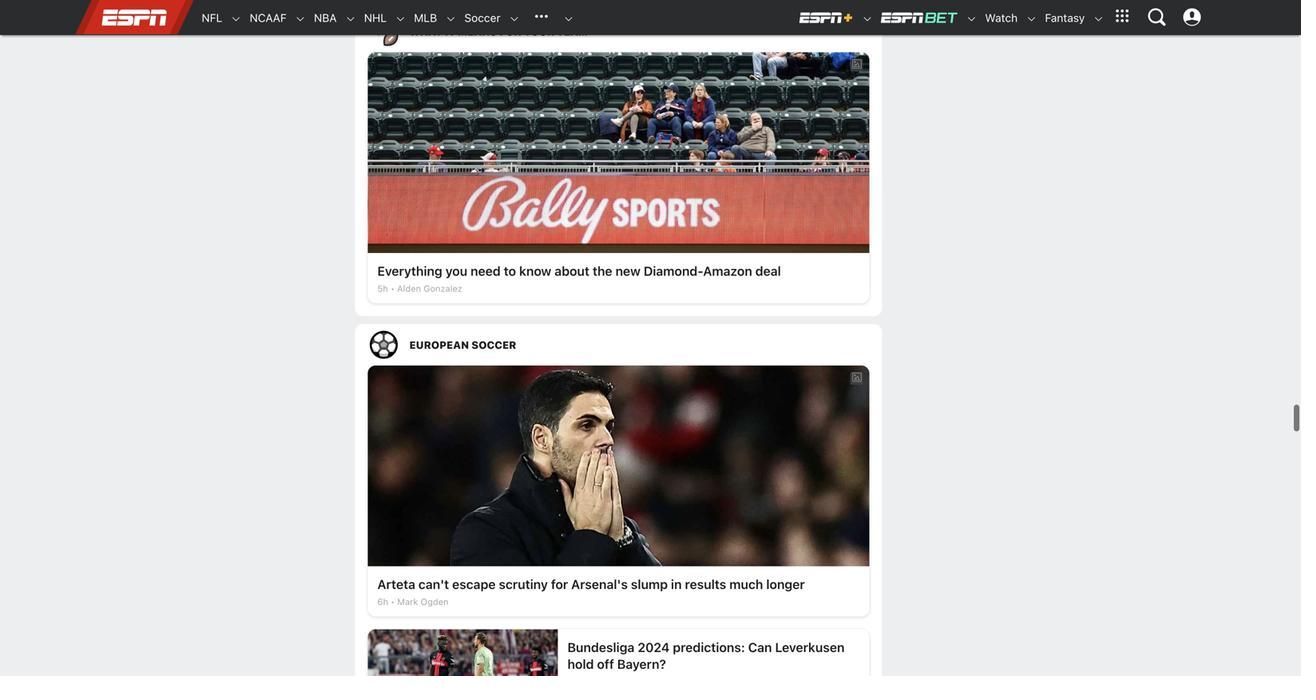 Task type: locate. For each thing, give the bounding box(es) containing it.
arteta
[[377, 577, 415, 592]]

nhl
[[364, 11, 387, 24]]

alden
[[397, 284, 421, 294]]

predictions:
[[673, 640, 745, 655]]

nfl link
[[194, 1, 222, 35]]

ncaaf
[[250, 11, 287, 24]]

can't
[[419, 577, 449, 592]]

european
[[409, 339, 469, 351]]

ogden
[[421, 597, 449, 608]]

team
[[557, 26, 588, 38]]

everything you need to know about the new diamond-amazon deal
[[377, 264, 781, 279]]

longer
[[766, 577, 805, 592]]

european soccer
[[409, 339, 516, 351]]

the
[[593, 264, 612, 279]]

know
[[519, 264, 551, 279]]

watch link
[[977, 1, 1018, 35]]

new
[[616, 264, 641, 279]]

soccer
[[472, 339, 516, 351]]

nfl
[[202, 11, 222, 24]]

everything
[[377, 264, 442, 279]]

results
[[685, 577, 726, 592]]

about
[[555, 264, 590, 279]]

bundesliga
[[568, 640, 635, 655]]

mlb link
[[406, 1, 437, 35]]

fantasy link
[[1037, 1, 1085, 35]]

mark
[[397, 597, 418, 608]]

much
[[730, 577, 763, 592]]

5h
[[377, 284, 388, 294]]

fantasy
[[1045, 11, 1085, 24]]

ncaaf link
[[242, 1, 287, 35]]

bundesliga 2024 predictions: can leverkusen hold off bayern?
[[568, 640, 845, 672]]

leverkusen
[[775, 640, 845, 655]]

2024
[[638, 640, 670, 655]]

scrutiny
[[499, 577, 548, 592]]

it
[[445, 26, 455, 38]]



Task type: vqa. For each thing, say whether or not it's contained in the screenshot.
slump
yes



Task type: describe. For each thing, give the bounding box(es) containing it.
nba link
[[306, 1, 337, 35]]

for
[[551, 577, 568, 592]]

soccer link
[[456, 1, 501, 35]]

nhl link
[[356, 1, 387, 35]]

diamond-
[[644, 264, 703, 279]]

what it means for your team
[[409, 26, 588, 38]]

you
[[446, 264, 467, 279]]

arsenal's
[[571, 577, 628, 592]]

your
[[524, 26, 554, 38]]

alden gonzalez
[[397, 284, 462, 294]]

need
[[471, 264, 501, 279]]

deal
[[755, 264, 781, 279]]

mlb
[[414, 11, 437, 24]]

nba
[[314, 11, 337, 24]]

for
[[499, 26, 521, 38]]

6h
[[377, 597, 388, 608]]

soccer
[[464, 11, 501, 24]]

what
[[409, 26, 442, 38]]

escape
[[452, 577, 496, 592]]

in
[[671, 577, 682, 592]]

arteta can't escape scrutiny for arsenal's slump in results much longer
[[377, 577, 805, 592]]

watch
[[985, 11, 1018, 24]]

bayern?
[[617, 657, 666, 672]]

slump
[[631, 577, 668, 592]]

to
[[504, 264, 516, 279]]

can
[[748, 640, 772, 655]]

amazon
[[703, 264, 752, 279]]

mark ogden
[[397, 597, 449, 608]]

hold
[[568, 657, 594, 672]]

off
[[597, 657, 614, 672]]

bundesliga 2024 predictions: can leverkusen hold off bayern? link
[[368, 630, 869, 677]]

means
[[458, 26, 497, 38]]

gonzalez
[[424, 284, 462, 294]]



